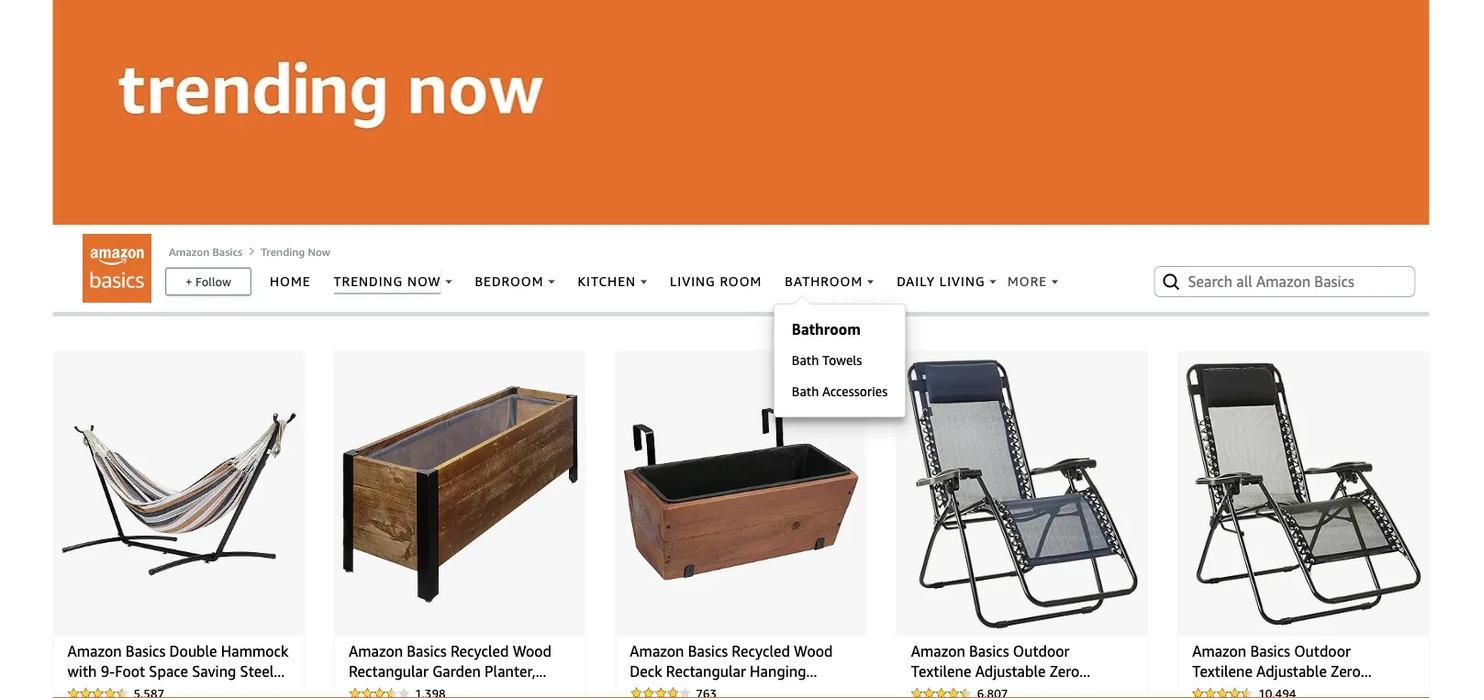 Task type: vqa. For each thing, say whether or not it's contained in the screenshot.
28th Tree Item from the top
no



Task type: describe. For each thing, give the bounding box(es) containing it.
amazon basics recycled wood deck rectangular hanging planter, 2-pack, brown, classic, rustic, 18.9" x 7.87" x 7.5" image
[[623, 359, 859, 629]]

amazon
[[169, 245, 210, 258]]

search image
[[1160, 270, 1182, 293]]

amazon basics outdoor textilene adjustable zero gravity folding reclining lounge chair with pillow, 26", black image
[[1186, 359, 1421, 629]]

+ follow
[[185, 274, 231, 288]]

Search all Amazon Basics search field
[[1188, 266, 1385, 297]]

follow
[[195, 274, 231, 288]]

amazon basics logo image
[[83, 234, 151, 303]]

trending now link
[[261, 245, 330, 258]]

+
[[185, 274, 192, 288]]



Task type: locate. For each thing, give the bounding box(es) containing it.
basics
[[212, 245, 242, 258]]

trending now
[[261, 245, 330, 258]]

amazon basics double hammock with 9-foot space saving steel stand and carrying case, 400 lb capacity, 46.01 x 118 x 39.37 in, multi color, 50.39"l x 9.64"w image
[[61, 359, 296, 629]]

amazon basics
[[169, 245, 242, 258]]

now
[[308, 245, 330, 258]]

trending
[[261, 245, 305, 258]]

amazon basics outdoor textilene adjustable zero gravity folding reclining lounge chair with pillow, 26", navy blue image
[[907, 359, 1138, 629]]

amazon basics recycled wood rectangular garden planter, brown, 37 x 13 x 15 inch (lxwxh) image
[[342, 359, 577, 629]]

amazon basics link
[[169, 245, 242, 258]]

+ follow button
[[167, 269, 250, 294]]



